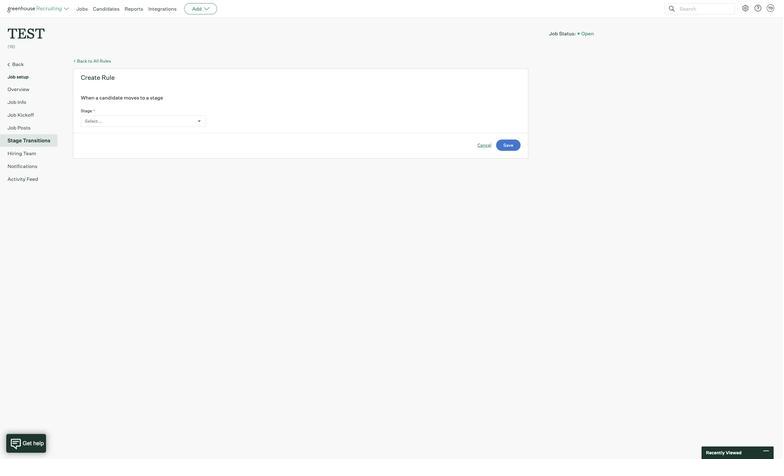 Task type: describe. For each thing, give the bounding box(es) containing it.
job info
[[8, 99, 26, 105]]

stage for stage
[[81, 108, 92, 113]]

add
[[192, 6, 202, 12]]

hiring team link
[[8, 150, 55, 157]]

Search text field
[[678, 4, 729, 13]]

save
[[504, 142, 514, 148]]

create rule
[[81, 74, 115, 82]]

when a candidate moves to a stage
[[81, 95, 163, 101]]

activity
[[8, 176, 26, 182]]

back to all rules link
[[73, 58, 529, 64]]

cancel
[[478, 142, 492, 148]]

td button
[[767, 4, 775, 12]]

viewed
[[726, 451, 742, 456]]

feed
[[27, 176, 38, 182]]

0 vertical spatial to
[[88, 58, 92, 64]]

activity feed link
[[8, 175, 55, 183]]

job for job kickoff
[[8, 112, 16, 118]]

transitions
[[23, 137, 50, 144]]

1 a from the left
[[96, 95, 98, 101]]

integrations link
[[148, 6, 177, 12]]

job kickoff link
[[8, 111, 55, 119]]

job kickoff
[[8, 112, 34, 118]]

hiring
[[8, 150, 22, 157]]

back to all rules
[[77, 58, 111, 64]]

job for job status:
[[549, 30, 558, 37]]

notifications link
[[8, 163, 55, 170]]

job for job info
[[8, 99, 16, 105]]

team
[[23, 150, 36, 157]]

test
[[8, 24, 45, 42]]

candidates
[[93, 6, 120, 12]]

status:
[[559, 30, 576, 37]]

overview
[[8, 86, 29, 92]]

jobs
[[76, 6, 88, 12]]

all
[[93, 58, 99, 64]]

moves
[[124, 95, 139, 101]]

job for job setup
[[8, 74, 16, 79]]

job posts
[[8, 125, 31, 131]]

info
[[17, 99, 26, 105]]

jobs link
[[76, 6, 88, 12]]



Task type: vqa. For each thing, say whether or not it's contained in the screenshot.
top Build
no



Task type: locate. For each thing, give the bounding box(es) containing it.
1 horizontal spatial to
[[140, 95, 145, 101]]

stage for stage transitions
[[8, 137, 22, 144]]

candidates link
[[93, 6, 120, 12]]

back
[[77, 58, 87, 64], [12, 61, 24, 67]]

posts
[[17, 125, 31, 131]]

open
[[581, 30, 594, 37]]

job info link
[[8, 98, 55, 106]]

(19)
[[8, 44, 15, 49]]

select...
[[85, 118, 102, 124]]

recently viewed
[[706, 451, 742, 456]]

recently
[[706, 451, 725, 456]]

reports link
[[125, 6, 143, 12]]

save button
[[496, 140, 521, 151]]

rules
[[100, 58, 111, 64]]

1 horizontal spatial back
[[77, 58, 87, 64]]

stage transitions
[[8, 137, 50, 144]]

greenhouse recruiting image
[[8, 5, 64, 13]]

to left all
[[88, 58, 92, 64]]

create
[[81, 74, 100, 82]]

hiring team
[[8, 150, 36, 157]]

stage
[[81, 108, 92, 113], [8, 137, 22, 144]]

configure image
[[742, 4, 749, 12]]

job left status:
[[549, 30, 558, 37]]

integrations
[[148, 6, 177, 12]]

job
[[549, 30, 558, 37], [8, 74, 16, 79], [8, 99, 16, 105], [8, 112, 16, 118], [8, 125, 16, 131]]

job left setup at top left
[[8, 74, 16, 79]]

back for back to all rules
[[77, 58, 87, 64]]

notifications
[[8, 163, 37, 169]]

job inside "link"
[[8, 125, 16, 131]]

to right moves
[[140, 95, 145, 101]]

0 vertical spatial stage
[[81, 108, 92, 113]]

1 vertical spatial to
[[140, 95, 145, 101]]

activity feed
[[8, 176, 38, 182]]

a left stage
[[146, 95, 149, 101]]

stage up select...
[[81, 108, 92, 113]]

0 horizontal spatial back
[[12, 61, 24, 67]]

back for back
[[12, 61, 24, 67]]

a right when
[[96, 95, 98, 101]]

1 horizontal spatial stage
[[81, 108, 92, 113]]

td button
[[766, 3, 776, 13]]

job setup
[[8, 74, 29, 79]]

rule
[[102, 74, 115, 82]]

when
[[81, 95, 94, 101]]

setup
[[17, 74, 29, 79]]

job status:
[[549, 30, 576, 37]]

kickoff
[[17, 112, 34, 118]]

td
[[768, 6, 773, 10]]

0 horizontal spatial a
[[96, 95, 98, 101]]

overview link
[[8, 85, 55, 93]]

stage up hiring
[[8, 137, 22, 144]]

0 horizontal spatial stage
[[8, 137, 22, 144]]

back up job setup
[[12, 61, 24, 67]]

stage transitions link
[[8, 137, 55, 144]]

back left all
[[77, 58, 87, 64]]

test (19)
[[8, 24, 45, 49]]

stage
[[150, 95, 163, 101]]

0 horizontal spatial to
[[88, 58, 92, 64]]

reports
[[125, 6, 143, 12]]

job left kickoff
[[8, 112, 16, 118]]

2 a from the left
[[146, 95, 149, 101]]

candidate
[[99, 95, 123, 101]]

1 horizontal spatial a
[[146, 95, 149, 101]]

job for job posts
[[8, 125, 16, 131]]

to
[[88, 58, 92, 64], [140, 95, 145, 101]]

job left posts
[[8, 125, 16, 131]]

job left info
[[8, 99, 16, 105]]

a
[[96, 95, 98, 101], [146, 95, 149, 101]]

add button
[[184, 3, 217, 14]]

back link
[[8, 60, 55, 69]]

cancel link
[[478, 142, 492, 148]]

job posts link
[[8, 124, 55, 131]]

test link
[[8, 18, 45, 44]]

1 vertical spatial stage
[[8, 137, 22, 144]]



